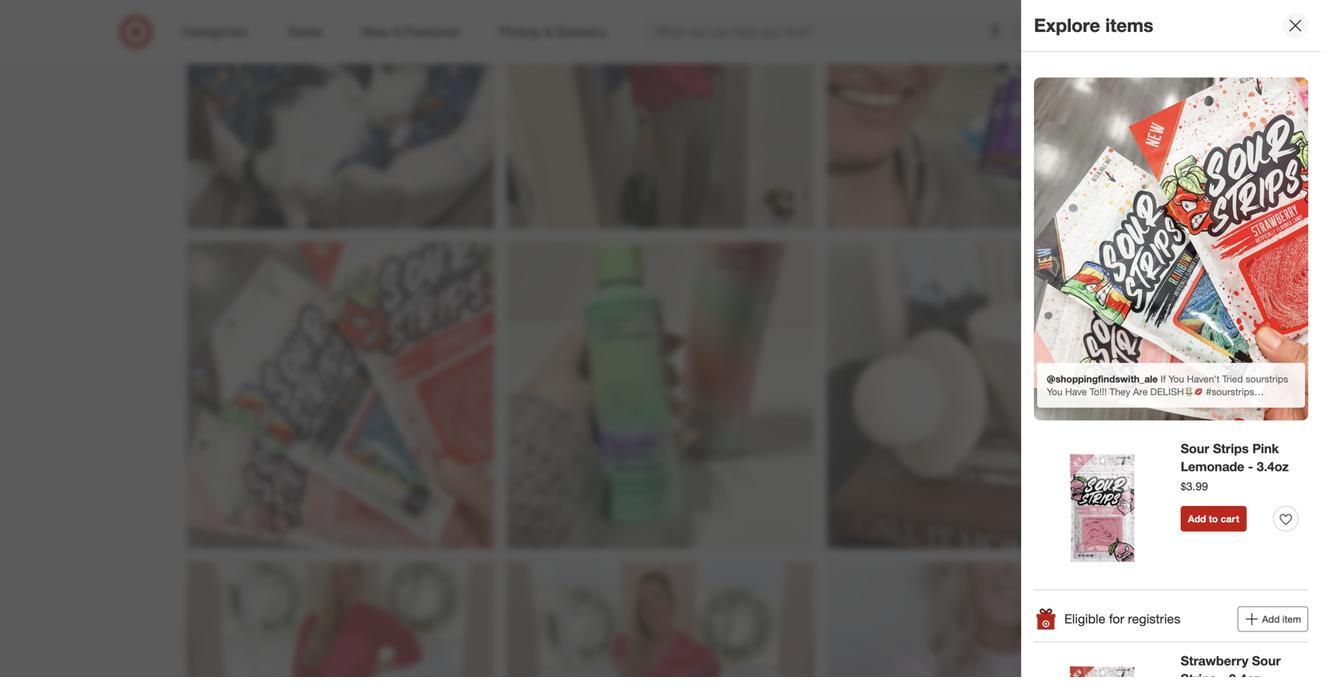 Task type: locate. For each thing, give the bounding box(es) containing it.
3.4oz down pink
[[1257, 459, 1289, 475]]

0 vertical spatial sour
[[1181, 441, 1210, 457]]

0 vertical spatial -
[[1248, 459, 1254, 475]]

add left item
[[1263, 613, 1280, 625]]

- down pink
[[1248, 459, 1254, 475]]

1 horizontal spatial user image by @mrslindsaymunn image
[[507, 562, 814, 678]]

1 vertical spatial strips
[[1181, 672, 1217, 678]]

sour inside sour strips pink lemonade - 3.4oz
[[1181, 441, 1210, 457]]

0 horizontal spatial user image by @mrslindsaymunn image
[[187, 562, 494, 678]]

sour strips pink lemonade - 3.4oz image
[[1034, 440, 1172, 577]]

strips down strawberry
[[1181, 672, 1217, 678]]

explore
[[1034, 14, 1101, 36]]

- down strawberry
[[1221, 672, 1226, 678]]

user image by @mrslindsaymunn image
[[187, 562, 494, 678], [507, 562, 814, 678]]

3.4oz inside the strawberry sour strips - 3.4oz
[[1229, 672, 1261, 678]]

strawberry
[[1181, 653, 1249, 669]]

What can we help you find? suggestions appear below search field
[[645, 14, 1018, 50]]

user image by @reyna.homestyle image
[[827, 242, 1134, 549]]

strawberry sour strips - 3.4oz image
[[1034, 652, 1172, 678]]

1 horizontal spatial user image by @shoppingfindswith_ale image
[[1034, 78, 1309, 421]]

0 vertical spatial strips
[[1213, 441, 1249, 457]]

1 vertical spatial sour
[[1252, 653, 1281, 669]]

item
[[1283, 613, 1302, 625]]

0 horizontal spatial add
[[1188, 513, 1207, 525]]

1 vertical spatial add
[[1263, 613, 1280, 625]]

to
[[1209, 513, 1218, 525]]

0 horizontal spatial sour
[[1181, 441, 1210, 457]]

strips
[[1213, 441, 1249, 457], [1181, 672, 1217, 678]]

1 vertical spatial 3.4oz
[[1229, 672, 1261, 678]]

user image by @shoppingfindswith_ale image
[[1034, 78, 1309, 421], [187, 242, 494, 549]]

strips inside sour strips pink lemonade - 3.4oz
[[1213, 441, 1249, 457]]

items
[[1106, 14, 1154, 36]]

-
[[1248, 459, 1254, 475], [1221, 672, 1226, 678]]

2 user image by @mrslindsaymunn image from the left
[[507, 562, 814, 678]]

1 vertical spatial -
[[1221, 672, 1226, 678]]

1 horizontal spatial -
[[1248, 459, 1254, 475]]

0 vertical spatial add
[[1188, 513, 1207, 525]]

add to cart button
[[1181, 506, 1247, 532]]

sour down add item button
[[1252, 653, 1281, 669]]

3.4oz down strawberry
[[1229, 672, 1261, 678]]

search
[[1007, 26, 1046, 41]]

lemonade
[[1181, 459, 1245, 475]]

user image by @flawlessbeautybymadeeha image
[[507, 242, 814, 549]]

strips up lemonade
[[1213, 441, 1249, 457]]

sour
[[1181, 441, 1210, 457], [1252, 653, 1281, 669]]

1 horizontal spatial add
[[1263, 613, 1280, 625]]

add left to
[[1188, 513, 1207, 525]]

1 horizontal spatial sour
[[1252, 653, 1281, 669]]

sour strips pink lemonade - 3.4oz
[[1181, 441, 1289, 475]]

add
[[1188, 513, 1207, 525], [1263, 613, 1280, 625]]

0 vertical spatial 3.4oz
[[1257, 459, 1289, 475]]

3.4oz
[[1257, 459, 1289, 475], [1229, 672, 1261, 678]]

0 horizontal spatial -
[[1221, 672, 1226, 678]]

@shoppingfindswith_ale button
[[1034, 78, 1309, 421]]

0 horizontal spatial user image by @shoppingfindswith_ale image
[[187, 242, 494, 549]]

user image by @shoppingfindswith_ale image inside explore items dialog
[[1034, 78, 1309, 421]]

sour up lemonade
[[1181, 441, 1210, 457]]

add for add item
[[1263, 613, 1280, 625]]



Task type: vqa. For each thing, say whether or not it's contained in the screenshot.
$149.99
no



Task type: describe. For each thing, give the bounding box(es) containing it.
search button
[[1007, 14, 1046, 53]]

@shoppingfindswith_ale link
[[1034, 78, 1309, 421]]

- inside the strawberry sour strips - 3.4oz
[[1221, 672, 1226, 678]]

$3.99
[[1181, 480, 1208, 494]]

sour inside the strawberry sour strips - 3.4oz
[[1252, 653, 1281, 669]]

add item button
[[1238, 607, 1309, 632]]

strawberry sour strips - 3.4oz link
[[1181, 652, 1299, 678]]

user image by @callmesmashlie image
[[827, 0, 1134, 229]]

eligible for registries
[[1065, 611, 1181, 627]]

strips inside the strawberry sour strips - 3.4oz
[[1181, 672, 1217, 678]]

1 user image by @mrslindsaymunn image from the left
[[187, 562, 494, 678]]

add to cart
[[1188, 513, 1240, 525]]

3.4oz inside sour strips pink lemonade - 3.4oz
[[1257, 459, 1289, 475]]

user image by @seeitmakeit image
[[507, 0, 814, 229]]

add item
[[1263, 613, 1302, 625]]

for
[[1109, 611, 1125, 627]]

user image by @asoutherngirlslifestyle image
[[827, 562, 1134, 678]]

- inside sour strips pink lemonade - 3.4oz
[[1248, 459, 1254, 475]]

sour strips pink lemonade - 3.4oz link
[[1181, 440, 1299, 476]]

@shoppingfindswith_ale
[[1047, 373, 1158, 385]]

explore items
[[1034, 14, 1154, 36]]

eligible
[[1065, 611, 1106, 627]]

user image by @dorythecalico image
[[187, 0, 494, 229]]

explore items dialog
[[1022, 0, 1322, 678]]

pink
[[1253, 441, 1279, 457]]

add for add to cart
[[1188, 513, 1207, 525]]

registries
[[1128, 611, 1181, 627]]

strawberry sour strips - 3.4oz
[[1181, 653, 1281, 678]]

cart
[[1221, 513, 1240, 525]]



